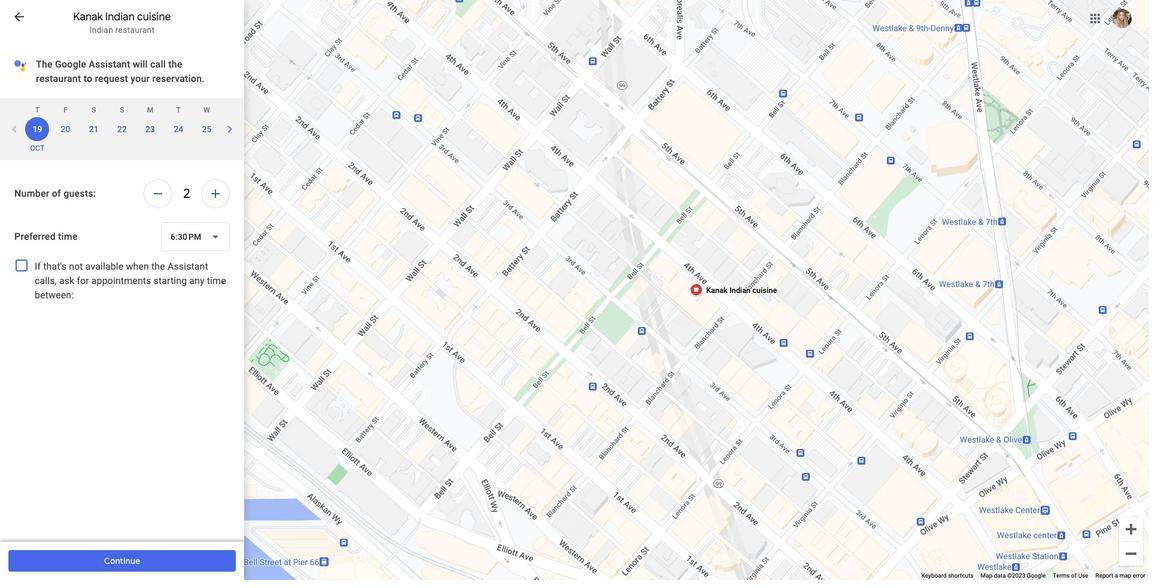 Task type: describe. For each thing, give the bounding box(es) containing it.
24
[[174, 125, 183, 134]]

indian for kanak indian cuisine
[[730, 286, 751, 295]]

calls,
[[35, 275, 57, 287]]

will
[[133, 59, 148, 70]]

21
[[89, 125, 99, 134]]

tab list containing 19
[[23, 98, 249, 161]]

starting
[[154, 275, 187, 287]]

0 vertical spatial time
[[58, 231, 78, 243]]

request
[[95, 73, 128, 84]]

kanak indian cuisine heading
[[0, 10, 244, 24]]

23
[[146, 125, 155, 134]]

of for guests:
[[52, 188, 61, 199]]

call
[[150, 59, 166, 70]]

for
[[77, 275, 89, 287]]

s for 21
[[92, 106, 96, 114]]

cuisine for kanak indian cuisine
[[753, 286, 778, 295]]

decrease selected party size image
[[144, 180, 172, 208]]

number
[[14, 188, 49, 199]]

report
[[1096, 573, 1114, 580]]

f
[[64, 106, 68, 114]]

w
[[204, 106, 210, 114]]

increase selected party size image
[[201, 180, 230, 208]]

cuisine for kanak indian cuisine indian restaurant
[[137, 10, 171, 23]]

the google assistant will call the restaurant to request your reservation.
[[36, 59, 205, 84]]

continue button
[[8, 547, 236, 576]]

continue
[[104, 556, 140, 567]]

m
[[147, 106, 154, 114]]

the for call
[[168, 59, 182, 70]]

terms of use link
[[1054, 573, 1089, 580]]

data
[[995, 573, 1006, 580]]

guests:
[[64, 188, 96, 199]]

20
[[61, 125, 70, 134]]

report a map error
[[1096, 573, 1146, 580]]

1 vertical spatial google
[[1028, 573, 1047, 580]]

25
[[202, 125, 212, 134]]

time inside if that's not available when the assistant calls, ask for appointments starting any time between:
[[207, 275, 226, 287]]

available
[[85, 261, 124, 272]]

kanak indian cuisine indian restaurant
[[73, 10, 171, 35]]

the
[[36, 59, 53, 70]]

any
[[189, 275, 205, 287]]

a
[[1116, 573, 1119, 580]]

ask
[[59, 275, 74, 287]]

restaurant inside the google assistant will call the restaurant to request your reservation.
[[36, 73, 81, 84]]



Task type: locate. For each thing, give the bounding box(es) containing it.
0 horizontal spatial the
[[152, 261, 165, 272]]

cuisine
[[137, 10, 171, 23], [753, 286, 778, 295]]

0 horizontal spatial assistant
[[89, 59, 130, 70]]

google right ©2023
[[1028, 573, 1047, 580]]

assistant inside the google assistant will call the restaurant to request your reservation.
[[89, 59, 130, 70]]

restaurant down the
[[36, 73, 81, 84]]

0 horizontal spatial cuisine
[[137, 10, 171, 23]]

the inside if that's not available when the assistant calls, ask for appointments starting any time between:
[[152, 261, 165, 272]]

1 t from the left
[[35, 106, 40, 114]]

1 vertical spatial the
[[152, 261, 165, 272]]

19
[[33, 125, 42, 134]]

preferred
[[14, 231, 56, 243]]

error
[[1134, 573, 1146, 580]]

t for 19
[[35, 106, 40, 114]]

between:
[[35, 290, 74, 301]]

0 vertical spatial kanak
[[73, 10, 103, 23]]

keyboard shortcuts
[[922, 573, 974, 580]]

if
[[35, 261, 41, 272]]

1 horizontal spatial cuisine
[[753, 286, 778, 295]]

s
[[92, 106, 96, 114], [120, 106, 124, 114]]

reservation.
[[152, 73, 205, 84]]

kanak indian cuisine
[[707, 286, 778, 295]]

thursday, october 26, 2023 tab
[[221, 98, 249, 161]]

use
[[1079, 573, 1089, 580]]

1 s from the left
[[92, 106, 96, 114]]

restaurant down kanak indian cuisine heading
[[115, 25, 155, 35]]

t up "19"
[[35, 106, 40, 114]]

None field
[[161, 223, 230, 252]]

s up 21
[[92, 106, 96, 114]]

kanak inside kanak indian cuisine indian restaurant
[[73, 10, 103, 23]]

restaurant
[[115, 25, 155, 35], [36, 73, 81, 84]]

terms of use
[[1054, 573, 1089, 580]]

the
[[168, 59, 182, 70], [152, 261, 165, 272]]

1 vertical spatial indian
[[90, 25, 113, 35]]

assistant inside if that's not available when the assistant calls, ask for appointments starting any time between:
[[168, 261, 208, 272]]

0 vertical spatial assistant
[[89, 59, 130, 70]]

keyboard shortcuts button
[[922, 573, 974, 581]]

t for 24
[[176, 106, 181, 114]]

of for use
[[1072, 573, 1078, 580]]

assistant
[[89, 59, 130, 70], [168, 261, 208, 272]]

0 horizontal spatial kanak
[[73, 10, 103, 23]]

0 horizontal spatial google
[[55, 59, 86, 70]]

of left use
[[1072, 573, 1078, 580]]

cuisine inside kanak indian cuisine indian restaurant
[[137, 10, 171, 23]]

kanak
[[73, 10, 103, 23], [707, 286, 728, 295]]

kanak for kanak indian cuisine indian restaurant
[[73, 10, 103, 23]]

indian inside map region
[[730, 286, 751, 295]]

0 horizontal spatial restaurant
[[36, 73, 81, 84]]

©2023
[[1008, 573, 1026, 580]]

keyboard
[[922, 573, 947, 580]]

assistant up request
[[89, 59, 130, 70]]

map
[[981, 573, 993, 580]]

back image
[[12, 10, 26, 24]]

s for 22
[[120, 106, 124, 114]]

preferred time
[[14, 231, 78, 243]]

None checkbox
[[16, 260, 28, 272]]

t up 24
[[176, 106, 181, 114]]

number of guests:
[[14, 188, 96, 199]]

time up not
[[58, 231, 78, 243]]

0 vertical spatial cuisine
[[137, 10, 171, 23]]

indian
[[105, 10, 135, 23], [90, 25, 113, 35], [730, 286, 751, 295]]

report a map error link
[[1096, 573, 1146, 580]]

oct
[[30, 144, 45, 153]]

time
[[58, 231, 78, 243], [207, 275, 226, 287]]

the inside the google assistant will call the restaurant to request your reservation.
[[168, 59, 182, 70]]

of left guests:
[[52, 188, 61, 199]]

kanak for kanak indian cuisine
[[707, 286, 728, 295]]

1 horizontal spatial kanak
[[707, 286, 728, 295]]

that's
[[43, 261, 67, 272]]

0 horizontal spatial time
[[58, 231, 78, 243]]

tab list
[[23, 98, 249, 161]]

map region
[[211, 0, 1150, 581]]

t
[[35, 106, 40, 114], [176, 106, 181, 114]]

restaurant inside kanak indian cuisine indian restaurant
[[115, 25, 155, 35]]

2 s from the left
[[120, 106, 124, 114]]

0 horizontal spatial s
[[92, 106, 96, 114]]

appointments
[[91, 275, 151, 287]]

0 vertical spatial the
[[168, 59, 182, 70]]

1 horizontal spatial google
[[1028, 573, 1047, 580]]

1 horizontal spatial s
[[120, 106, 124, 114]]

assistant up "any" on the top left of page
[[168, 261, 208, 272]]

map data ©2023 google
[[981, 573, 1047, 580]]

0 horizontal spatial of
[[52, 188, 61, 199]]

2 t from the left
[[176, 106, 181, 114]]

1 horizontal spatial the
[[168, 59, 182, 70]]

google account: michelle dermenjian  
(michelle.dermenjian@adept.ai) image
[[1113, 9, 1132, 28]]

the up starting
[[152, 261, 165, 272]]

google inside the google assistant will call the restaurant to request your reservation.
[[55, 59, 86, 70]]

kanak inside map region
[[707, 286, 728, 295]]

2
[[183, 186, 190, 202]]

1 horizontal spatial assistant
[[168, 261, 208, 272]]

1 vertical spatial cuisine
[[753, 286, 778, 295]]

of
[[52, 188, 61, 199], [1072, 573, 1078, 580]]

22
[[117, 125, 127, 134]]

time right "any" on the top left of page
[[207, 275, 226, 287]]

if that's not available when the assistant calls, ask for appointments starting any time between:
[[35, 261, 226, 301]]

not
[[69, 261, 83, 272]]

shortcuts
[[949, 573, 974, 580]]

1 vertical spatial restaurant
[[36, 73, 81, 84]]

1 horizontal spatial t
[[176, 106, 181, 114]]

1 vertical spatial assistant
[[168, 261, 208, 272]]

1 horizontal spatial time
[[207, 275, 226, 287]]

terms
[[1054, 573, 1071, 580]]

0 vertical spatial restaurant
[[115, 25, 155, 35]]

1 vertical spatial of
[[1072, 573, 1078, 580]]

the for when
[[152, 261, 165, 272]]

1 horizontal spatial restaurant
[[115, 25, 155, 35]]

the up the reservation.
[[168, 59, 182, 70]]

indian for kanak indian cuisine indian restaurant
[[105, 10, 135, 23]]

0 vertical spatial google
[[55, 59, 86, 70]]

0 vertical spatial indian
[[105, 10, 135, 23]]

0 horizontal spatial t
[[35, 106, 40, 114]]

to
[[84, 73, 92, 84]]

0 vertical spatial of
[[52, 188, 61, 199]]

s up 22
[[120, 106, 124, 114]]

1 vertical spatial kanak
[[707, 286, 728, 295]]

when
[[126, 261, 149, 272]]

cuisine inside map region
[[753, 286, 778, 295]]

google up to
[[55, 59, 86, 70]]

2 vertical spatial indian
[[730, 286, 751, 295]]

1 vertical spatial time
[[207, 275, 226, 287]]

map
[[1120, 573, 1132, 580]]

1 horizontal spatial of
[[1072, 573, 1078, 580]]

google
[[55, 59, 86, 70], [1028, 573, 1047, 580]]

your
[[131, 73, 150, 84]]



Task type: vqa. For each thing, say whether or not it's contained in the screenshot.
WHEN
yes



